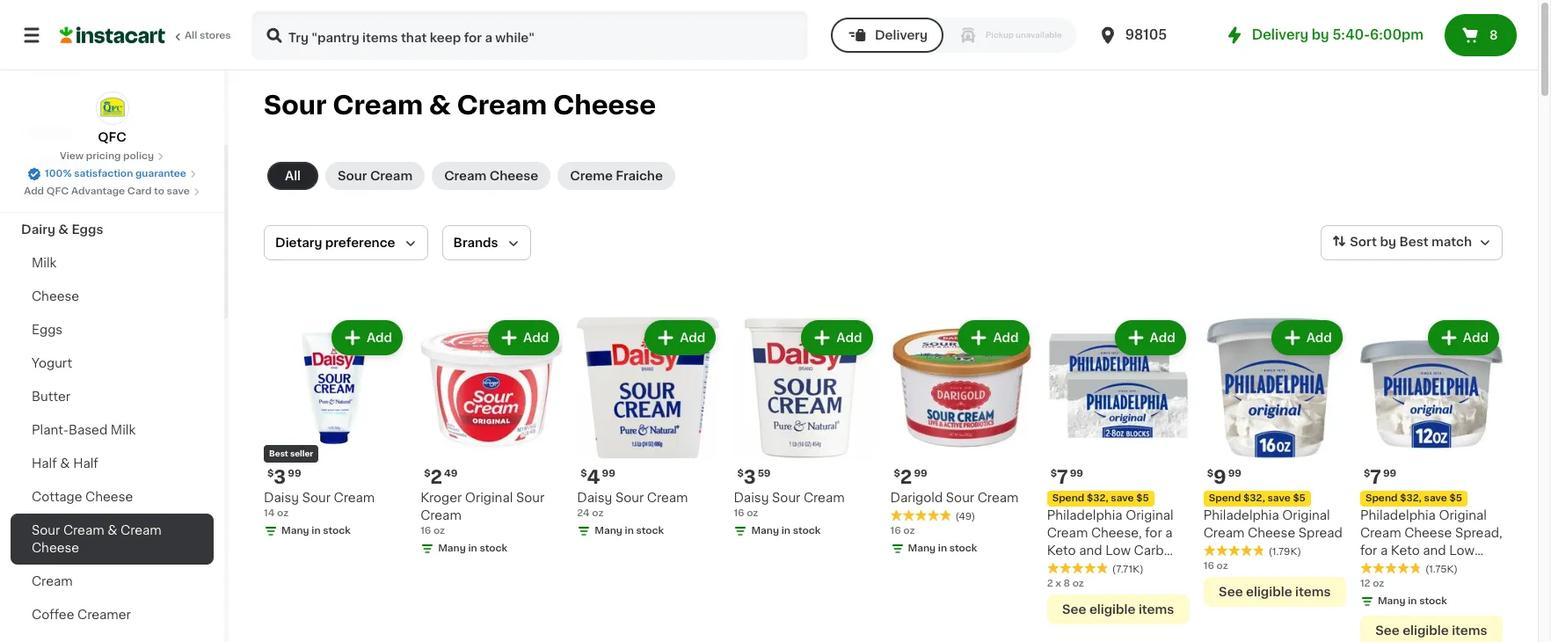 Task type: locate. For each thing, give the bounding box(es) containing it.
0 vertical spatial items
[[1296, 586, 1331, 598]]

add qfc advantage card to save link
[[24, 185, 200, 199]]

philadelphia inside philadelphia original cream cheese, for a keto and low carb lifestyle
[[1047, 509, 1123, 522]]

daisy up 14
[[264, 492, 299, 504]]

2 product group from the left
[[421, 317, 563, 560]]

0 vertical spatial 8
[[1490, 29, 1499, 41]]

1 horizontal spatial carb
[[1361, 562, 1391, 575]]

delivery for delivery by 5:40-6:00pm
[[1252, 28, 1309, 41]]

1 horizontal spatial lifestyle
[[1394, 562, 1447, 575]]

eggs
[[72, 223, 103, 236], [32, 324, 63, 336]]

product group containing 4
[[577, 317, 720, 542]]

delivery
[[1252, 28, 1309, 41], [875, 29, 928, 41]]

for inside philadelphia original cream cheese spread, for a keto and low carb lifestyle
[[1361, 545, 1378, 557]]

(7.71k)
[[1112, 565, 1144, 575]]

sour cream & cream cheese down cottage cheese
[[32, 524, 162, 554]]

a up 12 oz
[[1381, 545, 1388, 557]]

1 horizontal spatial $32,
[[1244, 494, 1266, 503]]

0 vertical spatial carb
[[1134, 545, 1164, 557]]

creme fraiche
[[570, 170, 663, 182]]

cheese down cottage
[[32, 542, 79, 554]]

see down philadelphia original cream cheese spread
[[1219, 586, 1243, 598]]

Search field
[[253, 12, 807, 58]]

2 spend $32, save $5 from the left
[[1209, 494, 1306, 503]]

cheese up (1.75k)
[[1405, 527, 1453, 539]]

0 horizontal spatial keto
[[1047, 545, 1076, 557]]

1 horizontal spatial qfc
[[98, 131, 126, 143]]

1 $32, from the left
[[1087, 494, 1109, 503]]

sour inside daisy sour cream 16 oz
[[772, 492, 801, 504]]

add
[[24, 186, 44, 196], [367, 332, 392, 344], [523, 332, 549, 344], [680, 332, 706, 344], [837, 332, 863, 344], [993, 332, 1019, 344], [1150, 332, 1176, 344], [1307, 332, 1333, 344], [1464, 332, 1489, 344]]

8 button
[[1445, 14, 1517, 56]]

1 horizontal spatial milk
[[111, 424, 136, 436]]

1 horizontal spatial $ 7 99
[[1364, 468, 1397, 487]]

2 x 8 oz
[[1047, 579, 1084, 589]]

lifestyle inside philadelphia original cream cheese, for a keto and low carb lifestyle
[[1047, 562, 1101, 575]]

2 spend from the left
[[1209, 494, 1242, 503]]

2 add button from the left
[[490, 322, 558, 354]]

save inside add qfc advantage card to save link
[[167, 186, 190, 196]]

daisy for $ 4 99
[[577, 492, 613, 504]]

original inside philadelphia original cream cheese spread, for a keto and low carb lifestyle
[[1439, 509, 1487, 522]]

1 vertical spatial a
[[1381, 545, 1388, 557]]

in down daisy sour cream 14 oz
[[312, 526, 321, 536]]

cream cheese
[[444, 170, 539, 182]]

1 horizontal spatial 16 oz
[[1204, 561, 1229, 571]]

cheese
[[553, 92, 656, 118], [490, 170, 539, 182], [32, 290, 79, 303], [85, 491, 133, 503], [1248, 527, 1296, 539], [1405, 527, 1453, 539], [32, 542, 79, 554]]

many for 14
[[281, 526, 309, 536]]

99
[[288, 469, 301, 479], [602, 469, 616, 479], [914, 469, 928, 479], [1070, 469, 1084, 479], [1229, 469, 1242, 479], [1384, 469, 1397, 479]]

3 philadelphia from the left
[[1361, 509, 1436, 522]]

in for 16
[[782, 526, 791, 536]]

0 horizontal spatial philadelphia
[[1047, 509, 1123, 522]]

sort
[[1351, 236, 1378, 248]]

see eligible items button down (1.79k)
[[1204, 577, 1347, 607]]

and up (1.75k)
[[1424, 545, 1447, 557]]

qfc logo image
[[95, 91, 129, 125]]

4 product group from the left
[[734, 317, 877, 542]]

items for philadelphia original cream cheese, for a keto and low carb lifestyle
[[1139, 604, 1175, 616]]

2 horizontal spatial spend $32, save $5
[[1366, 494, 1463, 503]]

guarantee
[[135, 169, 186, 179]]

2 low from the left
[[1450, 545, 1475, 557]]

thanksgiving
[[21, 157, 105, 169]]

1 vertical spatial qfc
[[46, 186, 69, 196]]

qfc inside qfc link
[[98, 131, 126, 143]]

eligible for spread
[[1246, 586, 1293, 598]]

best inside field
[[1400, 236, 1429, 248]]

oz down kroger
[[434, 526, 445, 536]]

oz down $ 3 59
[[747, 509, 759, 518]]

1 horizontal spatial keto
[[1391, 545, 1420, 557]]

cheese up creme fraiche
[[553, 92, 656, 118]]

98105
[[1126, 28, 1168, 41]]

in down daisy sour cream 24 oz
[[625, 526, 634, 536]]

1 horizontal spatial see eligible items
[[1219, 586, 1331, 598]]

daisy for $ 3 99
[[264, 492, 299, 504]]

0 vertical spatial a
[[1166, 527, 1173, 539]]

satisfaction
[[74, 169, 133, 179]]

2 horizontal spatial daisy
[[734, 492, 769, 504]]

2 3 from the left
[[744, 468, 756, 487]]

spend up philadelphia original cream cheese, for a keto and low carb lifestyle
[[1053, 494, 1085, 503]]

2 horizontal spatial see
[[1376, 625, 1400, 637]]

1 spend $32, save $5 from the left
[[1053, 494, 1150, 503]]

1 horizontal spatial daisy
[[577, 492, 613, 504]]

all left stores
[[185, 31, 197, 40]]

5 $ from the left
[[894, 469, 901, 479]]

0 horizontal spatial 8
[[1064, 579, 1071, 589]]

many for 24
[[595, 526, 623, 536]]

based
[[69, 424, 108, 436]]

$ 3 99
[[267, 468, 301, 487]]

by right "sort"
[[1381, 236, 1397, 248]]

16 down darigold
[[891, 526, 901, 536]]

in for 24
[[625, 526, 634, 536]]

save for philadelphia original cream cheese spread
[[1268, 494, 1291, 503]]

1 3 from the left
[[274, 468, 286, 487]]

philadelphia for philadelphia original cream cheese, for a keto and low carb lifestyle
[[1047, 509, 1123, 522]]

spend $32, save $5 for spread,
[[1366, 494, 1463, 503]]

1 horizontal spatial delivery
[[1252, 28, 1309, 41]]

service type group
[[831, 18, 1077, 53]]

1 $5 from the left
[[1137, 494, 1150, 503]]

oz inside daisy sour cream 16 oz
[[747, 509, 759, 518]]

2 $ 7 99 from the left
[[1364, 468, 1397, 487]]

add for sixth add 'button' from right
[[680, 332, 706, 344]]

99 right "9"
[[1229, 469, 1242, 479]]

cream link
[[11, 565, 214, 598]]

daisy for $ 3 59
[[734, 492, 769, 504]]

2 up darigold
[[901, 468, 913, 487]]

3 down "best seller"
[[274, 468, 286, 487]]

$32,
[[1087, 494, 1109, 503], [1244, 494, 1266, 503], [1401, 494, 1422, 503]]

3 product group from the left
[[577, 317, 720, 542]]

cream inside philadelphia original cream cheese spread
[[1204, 527, 1245, 539]]

see eligible items button down (7.71k)
[[1047, 595, 1190, 625]]

spend $32, save $5 for spread
[[1209, 494, 1306, 503]]

4 $ from the left
[[737, 469, 744, 479]]

1 vertical spatial all
[[285, 170, 301, 182]]

view
[[60, 151, 84, 161]]

0 horizontal spatial spend
[[1053, 494, 1085, 503]]

oz right the 24
[[592, 509, 604, 518]]

a right cheese,
[[1166, 527, 1173, 539]]

0 horizontal spatial see eligible items button
[[1047, 595, 1190, 625]]

original inside kroger original sour cream 16 oz
[[465, 492, 513, 504]]

1 horizontal spatial low
[[1450, 545, 1475, 557]]

0 vertical spatial 16 oz
[[891, 526, 915, 536]]

original inside philadelphia original cream cheese, for a keto and low carb lifestyle
[[1126, 509, 1174, 522]]

all link
[[267, 162, 318, 190]]

items for philadelphia original cream cheese spread, for a keto and low carb lifestyle
[[1452, 625, 1488, 637]]

1 vertical spatial for
[[1361, 545, 1378, 557]]

0 vertical spatial all
[[185, 31, 197, 40]]

card
[[127, 186, 152, 196]]

product group
[[264, 317, 407, 542], [421, 317, 563, 560], [577, 317, 720, 542], [734, 317, 877, 542], [891, 317, 1033, 560], [1047, 317, 1190, 625], [1204, 317, 1347, 607], [1361, 317, 1503, 642]]

0 horizontal spatial low
[[1106, 545, 1131, 557]]

1 7 from the left
[[1057, 468, 1068, 487]]

0 vertical spatial best
[[1400, 236, 1429, 248]]

many in stock for 14
[[281, 526, 351, 536]]

$32, up cheese,
[[1087, 494, 1109, 503]]

best for best seller
[[269, 450, 288, 458]]

delivery inside delivery button
[[875, 29, 928, 41]]

6 add button from the left
[[1117, 322, 1185, 354]]

1 horizontal spatial spend $32, save $5
[[1209, 494, 1306, 503]]

see down 12 oz
[[1376, 625, 1400, 637]]

1 vertical spatial eligible
[[1090, 604, 1136, 616]]

0 horizontal spatial 16 oz
[[891, 526, 915, 536]]

None search field
[[252, 11, 808, 60]]

milk down dairy
[[32, 257, 57, 269]]

1 low from the left
[[1106, 545, 1131, 557]]

see eligible items button down (1.75k)
[[1361, 616, 1503, 642]]

qfc up view pricing policy link on the top of page
[[98, 131, 126, 143]]

match
[[1432, 236, 1473, 248]]

1 $ from the left
[[267, 469, 274, 479]]

see eligible items button for for
[[1047, 595, 1190, 625]]

1 horizontal spatial a
[[1381, 545, 1388, 557]]

many in stock down (1.75k)
[[1378, 597, 1448, 606]]

$ 7 99 up philadelphia original cream cheese, for a keto and low carb lifestyle
[[1051, 468, 1084, 487]]

cream inside kroger original sour cream 16 oz
[[421, 509, 462, 522]]

cheese up eggs link
[[32, 290, 79, 303]]

keto inside philadelphia original cream cheese, for a keto and low carb lifestyle
[[1047, 545, 1076, 557]]

stock down daisy sour cream 14 oz
[[323, 526, 351, 536]]

many down darigold
[[908, 544, 936, 553]]

1 99 from the left
[[288, 469, 301, 479]]

0 vertical spatial see eligible items
[[1219, 586, 1331, 598]]

brands button
[[442, 225, 531, 260]]

spend $32, save $5
[[1053, 494, 1150, 503], [1209, 494, 1306, 503], [1366, 494, 1463, 503]]

$ inside $ 9 99
[[1208, 469, 1214, 479]]

49
[[444, 469, 458, 479]]

12 oz
[[1361, 579, 1385, 589]]

eligible
[[1246, 586, 1293, 598], [1090, 604, 1136, 616], [1403, 625, 1449, 637]]

carb up (7.71k)
[[1134, 545, 1164, 557]]

daisy up the 24
[[577, 492, 613, 504]]

2 keto from the left
[[1391, 545, 1420, 557]]

3 daisy from the left
[[734, 492, 769, 504]]

many in stock down daisy sour cream 16 oz
[[752, 526, 821, 536]]

16 oz for 2
[[891, 526, 915, 536]]

3 99 from the left
[[914, 469, 928, 479]]

2 $5 from the left
[[1293, 494, 1306, 503]]

original up cheese,
[[1126, 509, 1174, 522]]

qfc down 100%
[[46, 186, 69, 196]]

2 left 49
[[431, 468, 442, 487]]

2 horizontal spatial see eligible items button
[[1361, 616, 1503, 642]]

0 vertical spatial by
[[1312, 28, 1330, 41]]

1 keto from the left
[[1047, 545, 1076, 557]]

98105 button
[[1098, 11, 1203, 60]]

save up philadelphia original cream cheese spread, for a keto and low carb lifestyle at bottom
[[1425, 494, 1448, 503]]

7
[[1057, 468, 1068, 487], [1371, 468, 1382, 487]]

spend for philadelphia original cream cheese spread
[[1209, 494, 1242, 503]]

delivery inside delivery by 5:40-6:00pm link
[[1252, 28, 1309, 41]]

all up dietary
[[285, 170, 301, 182]]

daisy inside daisy sour cream 16 oz
[[734, 492, 769, 504]]

0 horizontal spatial by
[[1312, 28, 1330, 41]]

2 lifestyle from the left
[[1394, 562, 1447, 575]]

view pricing policy link
[[60, 150, 165, 164]]

by
[[1312, 28, 1330, 41], [1381, 236, 1397, 248]]

many in stock down daisy sour cream 14 oz
[[281, 526, 351, 536]]

2 horizontal spatial spend
[[1366, 494, 1398, 503]]

see eligible items button
[[1204, 577, 1347, 607], [1047, 595, 1190, 625], [1361, 616, 1503, 642]]

add for 8th add 'button' from the right
[[367, 332, 392, 344]]

milk
[[32, 257, 57, 269], [111, 424, 136, 436]]

2 $32, from the left
[[1244, 494, 1266, 503]]

2 half from the left
[[73, 457, 98, 470]]

a inside philadelphia original cream cheese, for a keto and low carb lifestyle
[[1166, 527, 1173, 539]]

100% satisfaction guarantee button
[[27, 164, 197, 181]]

0 vertical spatial milk
[[32, 257, 57, 269]]

philadelphia up cheese,
[[1047, 509, 1123, 522]]

1 horizontal spatial eligible
[[1246, 586, 1293, 598]]

16 oz
[[891, 526, 915, 536], [1204, 561, 1229, 571]]

see eligible items
[[1219, 586, 1331, 598], [1063, 604, 1175, 616], [1376, 625, 1488, 637]]

dairy
[[21, 223, 55, 236]]

$5 up cheese,
[[1137, 494, 1150, 503]]

& up "cream cheese"
[[429, 92, 451, 118]]

0 vertical spatial see
[[1219, 586, 1243, 598]]

0 vertical spatial qfc
[[98, 131, 126, 143]]

add for fourth add 'button' from the right
[[993, 332, 1019, 344]]

oz
[[277, 509, 289, 518], [592, 509, 604, 518], [747, 509, 759, 518], [434, 526, 445, 536], [904, 526, 915, 536], [1217, 561, 1229, 571], [1073, 579, 1084, 589], [1373, 579, 1385, 589]]

2 and from the left
[[1424, 545, 1447, 557]]

3 $ from the left
[[581, 469, 587, 479]]

view pricing policy
[[60, 151, 154, 161]]

cream inside daisy sour cream 14 oz
[[334, 492, 375, 504]]

0 horizontal spatial half
[[32, 457, 57, 470]]

many for 16
[[752, 526, 779, 536]]

0 horizontal spatial all
[[185, 31, 197, 40]]

1 product group from the left
[[264, 317, 407, 542]]

1 lifestyle from the left
[[1047, 562, 1101, 575]]

1 spend from the left
[[1053, 494, 1085, 503]]

7 product group from the left
[[1204, 317, 1347, 607]]

cream inside philadelphia original cream cheese, for a keto and low carb lifestyle
[[1047, 527, 1088, 539]]

1 horizontal spatial $5
[[1293, 494, 1306, 503]]

2 horizontal spatial $5
[[1450, 494, 1463, 503]]

16 down kroger
[[421, 526, 431, 536]]

2 vertical spatial see eligible items
[[1376, 625, 1488, 637]]

1 horizontal spatial sour cream & cream cheese
[[264, 92, 656, 118]]

daisy
[[264, 492, 299, 504], [577, 492, 613, 504], [734, 492, 769, 504]]

eggs down the advantage at the left of page
[[72, 223, 103, 236]]

1 horizontal spatial 2
[[901, 468, 913, 487]]

items
[[1296, 586, 1331, 598], [1139, 604, 1175, 616], [1452, 625, 1488, 637]]

1 horizontal spatial half
[[73, 457, 98, 470]]

16 inside daisy sour cream 16 oz
[[734, 509, 745, 518]]

2 horizontal spatial philadelphia
[[1361, 509, 1436, 522]]

best left seller
[[269, 450, 288, 458]]

0 horizontal spatial $5
[[1137, 494, 1150, 503]]

milk right based
[[111, 424, 136, 436]]

0 horizontal spatial daisy
[[264, 492, 299, 504]]

1 vertical spatial 8
[[1064, 579, 1071, 589]]

spend for philadelphia original cream cheese, for a keto and low carb lifestyle
[[1053, 494, 1085, 503]]

sour cream & cream cheese up "cream cheese"
[[264, 92, 656, 118]]

1 horizontal spatial spend
[[1209, 494, 1242, 503]]

by for sort
[[1381, 236, 1397, 248]]

philadelphia up (1.75k)
[[1361, 509, 1436, 522]]

3 spend from the left
[[1366, 494, 1398, 503]]

save
[[167, 186, 190, 196], [1111, 494, 1134, 503], [1268, 494, 1291, 503], [1425, 494, 1448, 503]]

many down daisy sour cream 16 oz
[[752, 526, 779, 536]]

save right to
[[167, 186, 190, 196]]

eligible down (1.79k)
[[1246, 586, 1293, 598]]

0 horizontal spatial 7
[[1057, 468, 1068, 487]]

stock down (1.75k)
[[1420, 597, 1448, 606]]

original for 16
[[465, 492, 513, 504]]

5 99 from the left
[[1229, 469, 1242, 479]]

16
[[734, 509, 745, 518], [421, 526, 431, 536], [891, 526, 901, 536], [1204, 561, 1215, 571]]

2 $ from the left
[[424, 469, 431, 479]]

many down kroger original sour cream 16 oz
[[438, 544, 466, 553]]

0 horizontal spatial $ 7 99
[[1051, 468, 1084, 487]]

save up philadelphia original cream cheese spread
[[1268, 494, 1291, 503]]

cream
[[333, 92, 423, 118], [457, 92, 547, 118], [370, 170, 413, 182], [444, 170, 487, 182], [334, 492, 375, 504], [647, 492, 688, 504], [804, 492, 845, 504], [978, 492, 1019, 504], [421, 509, 462, 522], [63, 524, 104, 537], [121, 524, 162, 537], [1047, 527, 1088, 539], [1204, 527, 1245, 539], [1361, 527, 1402, 539], [32, 575, 73, 588]]

original for spread,
[[1439, 509, 1487, 522]]

0 horizontal spatial and
[[1079, 545, 1103, 557]]

Best match Sort by field
[[1321, 225, 1503, 260]]

for
[[1146, 527, 1163, 539], [1361, 545, 1378, 557]]

daisy inside daisy sour cream 14 oz
[[264, 492, 299, 504]]

many in stock down daisy sour cream 24 oz
[[595, 526, 664, 536]]

1 $ 7 99 from the left
[[1051, 468, 1084, 487]]

1 horizontal spatial philadelphia
[[1204, 509, 1280, 522]]

eggs link
[[11, 313, 214, 347]]

1 vertical spatial items
[[1139, 604, 1175, 616]]

eligible for spread,
[[1403, 625, 1449, 637]]

6 product group from the left
[[1047, 317, 1190, 625]]

eligible down (7.71k)
[[1090, 604, 1136, 616]]

spend $32, save $5 up cheese,
[[1053, 494, 1150, 503]]

0 horizontal spatial 2
[[431, 468, 442, 487]]

half & half link
[[11, 447, 214, 480]]

save for philadelphia original cream cheese, for a keto and low carb lifestyle
[[1111, 494, 1134, 503]]

0 horizontal spatial items
[[1139, 604, 1175, 616]]

0 horizontal spatial best
[[269, 450, 288, 458]]

$ inside $ 3 99
[[267, 469, 274, 479]]

8 add button from the left
[[1430, 322, 1498, 354]]

see eligible items down (1.79k)
[[1219, 586, 1331, 598]]

0 vertical spatial eggs
[[72, 223, 103, 236]]

creamer
[[77, 609, 131, 621]]

by inside field
[[1381, 236, 1397, 248]]

$32, up philadelphia original cream cheese spread, for a keto and low carb lifestyle at bottom
[[1401, 494, 1422, 503]]

1 horizontal spatial 7
[[1371, 468, 1382, 487]]

all
[[185, 31, 197, 40], [285, 170, 301, 182]]

2 7 from the left
[[1371, 468, 1382, 487]]

0 horizontal spatial for
[[1146, 527, 1163, 539]]

$ inside $ 4 99
[[581, 469, 587, 479]]

99 right 4
[[602, 469, 616, 479]]

stock down daisy sour cream 16 oz
[[793, 526, 821, 536]]

99 inside $ 3 99
[[288, 469, 301, 479]]

2 horizontal spatial items
[[1452, 625, 1488, 637]]

1 philadelphia from the left
[[1047, 509, 1123, 522]]

see
[[1219, 586, 1243, 598], [1063, 604, 1087, 616], [1376, 625, 1400, 637]]

1 daisy from the left
[[264, 492, 299, 504]]

1 horizontal spatial see
[[1219, 586, 1243, 598]]

1 and from the left
[[1079, 545, 1103, 557]]

original up spread
[[1283, 509, 1331, 522]]

2 vertical spatial eligible
[[1403, 625, 1449, 637]]

original right kroger
[[465, 492, 513, 504]]

0 horizontal spatial carb
[[1134, 545, 1164, 557]]

3 $5 from the left
[[1450, 494, 1463, 503]]

add button
[[333, 322, 401, 354], [490, 322, 558, 354], [647, 322, 715, 354], [803, 322, 871, 354], [960, 322, 1028, 354], [1117, 322, 1185, 354], [1273, 322, 1341, 354], [1430, 322, 1498, 354]]

1 vertical spatial milk
[[111, 424, 136, 436]]

low down spread,
[[1450, 545, 1475, 557]]

1 vertical spatial by
[[1381, 236, 1397, 248]]

99 up philadelphia original cream cheese, for a keto and low carb lifestyle
[[1070, 469, 1084, 479]]

for right cheese,
[[1146, 527, 1163, 539]]

7 $ from the left
[[1208, 469, 1214, 479]]

1 horizontal spatial and
[[1424, 545, 1447, 557]]

philadelphia for philadelphia original cream cheese spread
[[1204, 509, 1280, 522]]

2 vertical spatial see
[[1376, 625, 1400, 637]]

cheese inside philadelphia original cream cheese spread, for a keto and low carb lifestyle
[[1405, 527, 1453, 539]]

0 horizontal spatial qfc
[[46, 186, 69, 196]]

original
[[465, 492, 513, 504], [1126, 509, 1174, 522], [1283, 509, 1331, 522], [1439, 509, 1487, 522]]

spend up philadelphia original cream cheese spread, for a keto and low carb lifestyle at bottom
[[1366, 494, 1398, 503]]

items down (1.79k)
[[1296, 586, 1331, 598]]

0 horizontal spatial a
[[1166, 527, 1173, 539]]

1 vertical spatial best
[[269, 450, 288, 458]]

2 horizontal spatial see eligible items
[[1376, 625, 1488, 637]]

2 vertical spatial items
[[1452, 625, 1488, 637]]

1 vertical spatial 16 oz
[[1204, 561, 1229, 571]]

daisy down $ 3 59
[[734, 492, 769, 504]]

1 horizontal spatial for
[[1361, 545, 1378, 557]]

2 philadelphia from the left
[[1204, 509, 1280, 522]]

0 horizontal spatial $32,
[[1087, 494, 1109, 503]]

philadelphia inside philadelphia original cream cheese spread, for a keto and low carb lifestyle
[[1361, 509, 1436, 522]]

1 horizontal spatial by
[[1381, 236, 1397, 248]]

2 daisy from the left
[[577, 492, 613, 504]]

1 horizontal spatial best
[[1400, 236, 1429, 248]]

6 $ from the left
[[1051, 469, 1057, 479]]

0 horizontal spatial eggs
[[32, 324, 63, 336]]

all stores
[[185, 31, 231, 40]]

add for fourth add 'button'
[[837, 332, 863, 344]]

oz inside daisy sour cream 24 oz
[[592, 509, 604, 518]]

1 horizontal spatial all
[[285, 170, 301, 182]]

stock for 24
[[636, 526, 664, 536]]

$5 for spread
[[1293, 494, 1306, 503]]

in down kroger original sour cream 16 oz
[[468, 544, 477, 553]]

★★★★★
[[891, 509, 952, 522], [891, 509, 952, 522], [1204, 545, 1266, 557], [1204, 545, 1266, 557], [1047, 562, 1109, 574], [1047, 562, 1109, 574], [1361, 562, 1422, 574], [1361, 562, 1422, 574]]

delivery for delivery
[[875, 29, 928, 41]]

see down 2 x 8 oz
[[1063, 604, 1087, 616]]

for up 12
[[1361, 545, 1378, 557]]

best left match
[[1400, 236, 1429, 248]]

darigold sour cream
[[891, 492, 1019, 504]]

16 down $ 3 59
[[734, 509, 745, 518]]

$32, for philadelphia original cream cheese spread
[[1244, 494, 1266, 503]]

philadelphia inside philadelphia original cream cheese spread
[[1204, 509, 1280, 522]]

daisy inside daisy sour cream 24 oz
[[577, 492, 613, 504]]

butter
[[32, 391, 70, 403]]

cream inside philadelphia original cream cheese spread, for a keto and low carb lifestyle
[[1361, 527, 1402, 539]]

eligible down (1.75k)
[[1403, 625, 1449, 637]]

1 horizontal spatial items
[[1296, 586, 1331, 598]]

stock down kroger original sour cream 16 oz
[[480, 544, 508, 553]]

3 spend $32, save $5 from the left
[[1366, 494, 1463, 503]]

0 horizontal spatial spend $32, save $5
[[1053, 494, 1150, 503]]

carb up 12 oz
[[1361, 562, 1391, 575]]

1 vertical spatial eggs
[[32, 324, 63, 336]]

cheese up (1.79k)
[[1248, 527, 1296, 539]]

daisy sour cream 14 oz
[[264, 492, 375, 518]]

16 inside kroger original sour cream 16 oz
[[421, 526, 431, 536]]

cheese down the half & half link on the left
[[85, 491, 133, 503]]

$ 4 99
[[581, 468, 616, 487]]

0 vertical spatial sour cream & cream cheese
[[264, 92, 656, 118]]

low down cheese,
[[1106, 545, 1131, 557]]

seller
[[290, 450, 313, 458]]

14
[[264, 509, 275, 518]]

16 oz down darigold
[[891, 526, 915, 536]]

2 99 from the left
[[602, 469, 616, 479]]

philadelphia
[[1047, 509, 1123, 522], [1204, 509, 1280, 522], [1361, 509, 1436, 522]]

see eligible items button for spread,
[[1361, 616, 1503, 642]]

3 $32, from the left
[[1401, 494, 1422, 503]]

add for 2nd add 'button'
[[523, 332, 549, 344]]

1 half from the left
[[32, 457, 57, 470]]

12
[[1361, 579, 1371, 589]]

many down daisy sour cream 24 oz
[[595, 526, 623, 536]]

1 horizontal spatial 3
[[744, 468, 756, 487]]

spend down $ 9 99
[[1209, 494, 1242, 503]]

0 horizontal spatial delivery
[[875, 29, 928, 41]]

for inside philadelphia original cream cheese, for a keto and low carb lifestyle
[[1146, 527, 1163, 539]]

many
[[281, 526, 309, 536], [595, 526, 623, 536], [752, 526, 779, 536], [438, 544, 466, 553], [908, 544, 936, 553], [1378, 597, 1406, 606]]

cheese inside philadelphia original cream cheese spread
[[1248, 527, 1296, 539]]

original inside philadelphia original cream cheese spread
[[1283, 509, 1331, 522]]

many in stock down kroger original sour cream 16 oz
[[438, 544, 508, 553]]

many down daisy sour cream 14 oz
[[281, 526, 309, 536]]

0 vertical spatial for
[[1146, 527, 1163, 539]]

lifestyle
[[1047, 562, 1101, 575], [1394, 562, 1447, 575]]

0 horizontal spatial milk
[[32, 257, 57, 269]]



Task type: vqa. For each thing, say whether or not it's contained in the screenshot.
middle See eligible items
yes



Task type: describe. For each thing, give the bounding box(es) containing it.
7 add button from the left
[[1273, 322, 1341, 354]]

4 99 from the left
[[1070, 469, 1084, 479]]

$ 9 99
[[1208, 468, 1242, 487]]

philadelphia original cream cheese spread
[[1204, 509, 1343, 539]]

8 product group from the left
[[1361, 317, 1503, 642]]

many in stock for 24
[[595, 526, 664, 536]]

lists
[[49, 61, 80, 73]]

see eligible items for for
[[1063, 604, 1175, 616]]

plant-
[[32, 424, 69, 436]]

best seller
[[269, 450, 313, 458]]

coffee creamer link
[[11, 598, 214, 632]]

stock for cream
[[480, 544, 508, 553]]

produce link
[[11, 179, 214, 213]]

many in stock for cream
[[438, 544, 508, 553]]

recipes
[[21, 123, 73, 135]]

oz down philadelphia original cream cheese spread
[[1217, 561, 1229, 571]]

coffee creamer
[[32, 609, 131, 621]]

oz inside daisy sour cream 14 oz
[[277, 509, 289, 518]]

cottage cheese
[[32, 491, 133, 503]]

all for all
[[285, 170, 301, 182]]

16 down philadelphia original cream cheese spread
[[1204, 561, 1215, 571]]

dietary
[[275, 237, 322, 249]]

$ 2 99
[[894, 468, 928, 487]]

in for cream
[[468, 544, 477, 553]]

low inside philadelphia original cream cheese, for a keto and low carb lifestyle
[[1106, 545, 1131, 557]]

8 $ from the left
[[1364, 469, 1371, 479]]

oz inside kroger original sour cream 16 oz
[[434, 526, 445, 536]]

24
[[577, 509, 590, 518]]

add for third add 'button' from right
[[1150, 332, 1176, 344]]

$ inside $ 2 49
[[424, 469, 431, 479]]

spend for philadelphia original cream cheese spread, for a keto and low carb lifestyle
[[1366, 494, 1398, 503]]

6 99 from the left
[[1384, 469, 1397, 479]]

add qfc advantage card to save
[[24, 186, 190, 196]]

philadelphia original cream cheese, for a keto and low carb lifestyle
[[1047, 509, 1174, 575]]

$5 for spread,
[[1450, 494, 1463, 503]]

in down darigold sour cream
[[938, 544, 947, 553]]

carb inside philadelphia original cream cheese spread, for a keto and low carb lifestyle
[[1361, 562, 1391, 575]]

instacart logo image
[[60, 25, 165, 46]]

99 inside $ 2 99
[[914, 469, 928, 479]]

preference
[[325, 237, 395, 249]]

see eligible items button for spread
[[1204, 577, 1347, 607]]

& down the 'cottage cheese' link
[[107, 524, 117, 537]]

original for spread
[[1283, 509, 1331, 522]]

best for best match
[[1400, 236, 1429, 248]]

add for 2nd add 'button' from the right
[[1307, 332, 1333, 344]]

$ inside $ 2 99
[[894, 469, 901, 479]]

x
[[1056, 579, 1062, 589]]

thanksgiving link
[[11, 146, 214, 179]]

delivery button
[[831, 18, 944, 53]]

see for philadelphia original cream cheese spread, for a keto and low carb lifestyle
[[1376, 625, 1400, 637]]

original for for
[[1126, 509, 1174, 522]]

daisy sour cream 16 oz
[[734, 492, 845, 518]]

cream inside daisy sour cream 16 oz
[[804, 492, 845, 504]]

save for philadelphia original cream cheese spread, for a keto and low carb lifestyle
[[1425, 494, 1448, 503]]

and inside philadelphia original cream cheese, for a keto and low carb lifestyle
[[1079, 545, 1103, 557]]

& right dairy
[[58, 223, 69, 236]]

cream cheese link
[[432, 162, 551, 190]]

lists link
[[11, 49, 214, 84]]

59
[[758, 469, 771, 479]]

sour cream & cream cheese link
[[11, 514, 214, 565]]

dairy & eggs
[[21, 223, 103, 236]]

many down 12 oz
[[1378, 597, 1406, 606]]

7 for philadelphia original cream cheese, for a keto and low carb lifestyle
[[1057, 468, 1068, 487]]

to
[[154, 186, 164, 196]]

5 add button from the left
[[960, 322, 1028, 354]]

see eligible items for spread,
[[1376, 625, 1488, 637]]

brands
[[454, 237, 498, 249]]

dairy & eggs link
[[11, 213, 214, 246]]

3 for $ 3 59
[[744, 468, 756, 487]]

spend $32, save $5 for for
[[1053, 494, 1150, 503]]

7 for philadelphia original cream cheese spread, for a keto and low carb lifestyle
[[1371, 468, 1382, 487]]

coffee
[[32, 609, 74, 621]]

100%
[[45, 169, 72, 179]]

and inside philadelphia original cream cheese spread, for a keto and low carb lifestyle
[[1424, 545, 1447, 557]]

cheese up brands dropdown button at left
[[490, 170, 539, 182]]

stock for 14
[[323, 526, 351, 536]]

4
[[587, 468, 600, 487]]

$ 7 99 for philadelphia original cream cheese, for a keto and low carb lifestyle
[[1051, 468, 1084, 487]]

$ 3 59
[[737, 468, 771, 487]]

in for 14
[[312, 526, 321, 536]]

qfc link
[[95, 91, 129, 146]]

$ inside $ 3 59
[[737, 469, 744, 479]]

2 for kroger original sour cream
[[431, 468, 442, 487]]

milk link
[[11, 246, 214, 280]]

produce
[[21, 190, 75, 202]]

a inside philadelphia original cream cheese spread, for a keto and low carb lifestyle
[[1381, 545, 1388, 557]]

cream inside daisy sour cream 24 oz
[[647, 492, 688, 504]]

half & half
[[32, 457, 98, 470]]

oz down darigold
[[904, 526, 915, 536]]

spread,
[[1456, 527, 1503, 539]]

dietary preference button
[[264, 225, 428, 260]]

in down philadelphia original cream cheese spread, for a keto and low carb lifestyle at bottom
[[1409, 597, 1418, 606]]

sour inside daisy sour cream 24 oz
[[616, 492, 644, 504]]

$32, for philadelphia original cream cheese, for a keto and low carb lifestyle
[[1087, 494, 1109, 503]]

oz right 12
[[1373, 579, 1385, 589]]

1 vertical spatial sour cream & cream cheese
[[32, 524, 162, 554]]

100% satisfaction guarantee
[[45, 169, 186, 179]]

many in stock down (49)
[[908, 544, 978, 553]]

creme
[[570, 170, 613, 182]]

philadelphia for philadelphia original cream cheese spread, for a keto and low carb lifestyle
[[1361, 509, 1436, 522]]

oz right x
[[1073, 579, 1084, 589]]

see for philadelphia original cream cheese, for a keto and low carb lifestyle
[[1063, 604, 1087, 616]]

& up cottage
[[60, 457, 70, 470]]

best match
[[1400, 236, 1473, 248]]

2 horizontal spatial 2
[[1047, 579, 1053, 589]]

9
[[1214, 468, 1227, 487]]

$5 for for
[[1137, 494, 1150, 503]]

3 for $ 3 99
[[274, 468, 286, 487]]

5:40-
[[1333, 28, 1371, 41]]

product group containing 9
[[1204, 317, 1347, 607]]

delivery by 5:40-6:00pm link
[[1224, 25, 1424, 46]]

stock down (49)
[[950, 544, 978, 553]]

philadelphia original cream cheese spread, for a keto and low carb lifestyle
[[1361, 509, 1503, 575]]

99 inside $ 9 99
[[1229, 469, 1242, 479]]

sour cream
[[338, 170, 413, 182]]

kroger
[[421, 492, 462, 504]]

many in stock for 16
[[752, 526, 821, 536]]

spread
[[1299, 527, 1343, 539]]

lifestyle inside philadelphia original cream cheese spread, for a keto and low carb lifestyle
[[1394, 562, 1447, 575]]

carb inside philadelphia original cream cheese, for a keto and low carb lifestyle
[[1134, 545, 1164, 557]]

keto inside philadelphia original cream cheese spread, for a keto and low carb lifestyle
[[1391, 545, 1420, 557]]

milk inside 'link'
[[111, 424, 136, 436]]

low inside philadelphia original cream cheese spread, for a keto and low carb lifestyle
[[1450, 545, 1475, 557]]

kroger original sour cream 16 oz
[[421, 492, 545, 536]]

sort by
[[1351, 236, 1397, 248]]

by for delivery
[[1312, 28, 1330, 41]]

1 add button from the left
[[333, 322, 401, 354]]

many for cream
[[438, 544, 466, 553]]

add for 1st add 'button' from the right
[[1464, 332, 1489, 344]]

(1.75k)
[[1426, 565, 1458, 575]]

$32, for philadelphia original cream cheese spread, for a keto and low carb lifestyle
[[1401, 494, 1422, 503]]

pricing
[[86, 151, 121, 161]]

yogurt
[[32, 357, 72, 369]]

sour inside kroger original sour cream 16 oz
[[516, 492, 545, 504]]

1 horizontal spatial eggs
[[72, 223, 103, 236]]

eligible for for
[[1090, 604, 1136, 616]]

sour inside daisy sour cream 14 oz
[[302, 492, 331, 504]]

darigold
[[891, 492, 943, 504]]

recipes link
[[11, 113, 214, 146]]

all for all stores
[[185, 31, 197, 40]]

see for philadelphia original cream cheese spread
[[1219, 586, 1243, 598]]

16 oz for spend $32, save $5
[[1204, 561, 1229, 571]]

delivery by 5:40-6:00pm
[[1252, 28, 1424, 41]]

dietary preference
[[275, 237, 395, 249]]

$ 2 49
[[424, 468, 458, 487]]

butter link
[[11, 380, 214, 413]]

5 product group from the left
[[891, 317, 1033, 560]]

see eligible items for spread
[[1219, 586, 1331, 598]]

qfc inside add qfc advantage card to save link
[[46, 186, 69, 196]]

stock for 16
[[793, 526, 821, 536]]

sour cream link
[[325, 162, 425, 190]]

8 inside button
[[1490, 29, 1499, 41]]

plant-based milk
[[32, 424, 136, 436]]

$ 7 99 for philadelphia original cream cheese spread, for a keto and low carb lifestyle
[[1364, 468, 1397, 487]]

(49)
[[956, 512, 976, 522]]

cheese link
[[11, 280, 214, 313]]

policy
[[123, 151, 154, 161]]

4 add button from the left
[[803, 322, 871, 354]]

items for philadelphia original cream cheese spread
[[1296, 586, 1331, 598]]

cottage
[[32, 491, 82, 503]]

creme fraiche link
[[558, 162, 676, 190]]

3 add button from the left
[[647, 322, 715, 354]]

plant-based milk link
[[11, 413, 214, 447]]

yogurt link
[[11, 347, 214, 380]]

(1.79k)
[[1269, 547, 1302, 557]]

all stores link
[[60, 11, 232, 60]]

stores
[[200, 31, 231, 40]]

99 inside $ 4 99
[[602, 469, 616, 479]]

6:00pm
[[1371, 28, 1424, 41]]

2 for darigold sour cream
[[901, 468, 913, 487]]

daisy sour cream 24 oz
[[577, 492, 688, 518]]



